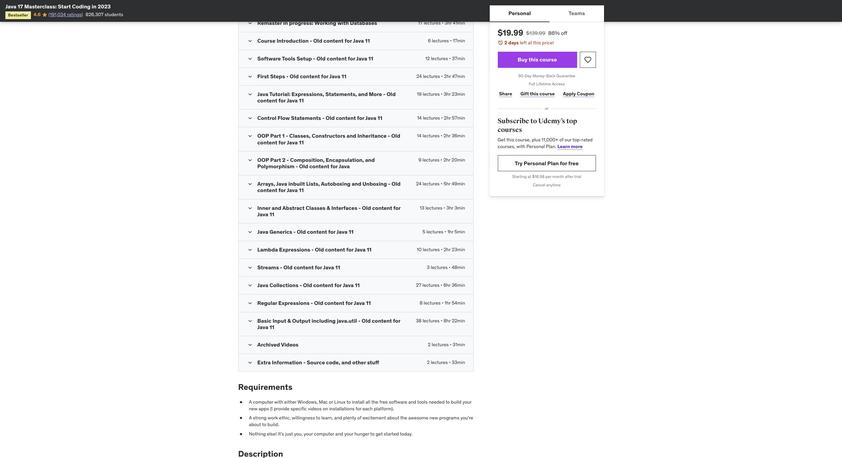 Task type: vqa. For each thing, say whether or not it's contained in the screenshot.


Task type: locate. For each thing, give the bounding box(es) containing it.
start
[[58, 3, 71, 10]]

1 vertical spatial the
[[400, 415, 407, 421]]

1 horizontal spatial computer
[[314, 431, 334, 437]]

11 inside java tutorial: expressions, statements, and more - old content for java 11
[[299, 97, 304, 104]]

2 vertical spatial with
[[274, 400, 283, 406]]

this right the buy
[[529, 56, 539, 63]]

2 part from the top
[[270, 157, 281, 163]]

new inside "a strong work ethic, willingness to learn, and plenty of excitement about the awesome new programs you're about to build."
[[430, 415, 438, 421]]

and inside a computer with either windows, mac or linux to install all the free software and tools needed to build your new apps (i provide specific videos on installations for each platform).
[[409, 400, 416, 406]]

11 inside arrays, java inbuilt lists, autoboxing and unboxing - old content for java 11
[[299, 187, 304, 194]]

expressions for regular
[[278, 300, 310, 307]]

to left build
[[446, 400, 450, 406]]

personal up $16.58
[[524, 160, 546, 167]]

0 vertical spatial about
[[387, 415, 399, 421]]

on
[[323, 406, 328, 412]]

lectures right the 8 on the bottom of the page
[[424, 300, 441, 306]]

small image left generics
[[247, 229, 253, 236]]

- right interfaces
[[359, 205, 361, 211]]

hunger
[[355, 431, 369, 437]]

oop for oop part 2 - composition, encapsulation, and polymorphism - old content for java
[[257, 157, 269, 163]]

1 horizontal spatial or
[[545, 106, 549, 111]]

new right awesome
[[430, 415, 438, 421]]

at inside starting at $16.58 per month after trial cancel anytime
[[528, 174, 531, 179]]

0 vertical spatial personal
[[509, 10, 531, 17]]

- right streams
[[280, 264, 282, 271]]

54min
[[452, 300, 465, 306]]

17min
[[453, 38, 465, 44]]

- right unboxing at left
[[388, 181, 390, 187]]

to left learn,
[[316, 415, 320, 421]]

a inside "a strong work ethic, willingness to learn, and plenty of excitement about the awesome new programs you're about to build."
[[249, 415, 252, 421]]

1 vertical spatial 17
[[418, 20, 423, 26]]

small image for arrays, java inbuilt lists, autoboxing and unboxing - old content for java 11
[[247, 181, 253, 188]]

and left unboxing at left
[[352, 181, 361, 187]]

lectures for regular expressions - old content for java 11
[[424, 300, 441, 306]]

content inside arrays, java inbuilt lists, autoboxing and unboxing - old content for java 11
[[257, 187, 277, 194]]

2hr left 20min
[[444, 157, 451, 163]]

1 23min from the top
[[452, 91, 465, 97]]

• left 20min
[[441, 157, 442, 163]]

0 vertical spatial a
[[249, 400, 252, 406]]

the left awesome
[[400, 415, 407, 421]]

2 horizontal spatial your
[[463, 400, 472, 406]]

1 horizontal spatial about
[[387, 415, 399, 421]]

lectures right 3
[[431, 265, 448, 271]]

0 horizontal spatial computer
[[253, 400, 273, 406]]

for inside arrays, java inbuilt lists, autoboxing and unboxing - old content for java 11
[[279, 187, 286, 194]]

2 for 2 lectures • 33min
[[427, 360, 430, 366]]

old up "inbuilt"
[[299, 163, 308, 170]]

about down strong
[[249, 422, 261, 428]]

or right mac
[[329, 400, 333, 406]]

826,307
[[86, 12, 104, 18]]

2
[[505, 40, 507, 46], [282, 157, 286, 163], [428, 342, 431, 348], [427, 360, 430, 366]]

2 small image from the top
[[247, 38, 253, 44]]

1 vertical spatial a
[[249, 415, 252, 421]]

• left 31min
[[450, 342, 452, 348]]

0 horizontal spatial 17
[[18, 3, 23, 10]]

19
[[417, 91, 422, 97]]

14 up 9
[[417, 133, 422, 139]]

course up the back on the top right of the page
[[540, 56, 557, 63]]

lectures for lambda expressions - old content for java 11
[[423, 247, 440, 253]]

and down installations
[[334, 415, 342, 421]]

excitement
[[363, 415, 386, 421]]

2 vertical spatial 3hr
[[447, 205, 454, 211]]

8 small image from the top
[[247, 265, 253, 271]]

plus
[[532, 137, 541, 143]]

0 vertical spatial or
[[545, 106, 549, 111]]

starting at $16.58 per month after trial cancel anytime
[[512, 174, 582, 188]]

per
[[546, 174, 552, 179]]

• left "3min"
[[444, 205, 445, 211]]

9
[[419, 157, 422, 163]]

and down inheritance
[[365, 157, 375, 163]]

0 vertical spatial 36min
[[452, 133, 465, 139]]

11 small image from the top
[[247, 360, 253, 367]]

1 vertical spatial &
[[288, 318, 291, 325]]

small image
[[247, 20, 253, 27], [247, 38, 253, 44], [247, 205, 253, 212], [247, 229, 253, 236], [247, 247, 253, 254], [247, 300, 253, 307], [247, 318, 253, 325]]

or up udemy's
[[545, 106, 549, 111]]

this inside button
[[529, 56, 539, 63]]

lectures
[[424, 20, 441, 26], [432, 38, 449, 44], [431, 56, 448, 62], [423, 73, 440, 79], [423, 91, 440, 97], [423, 115, 440, 121], [423, 133, 440, 139], [423, 157, 440, 163], [423, 181, 440, 187], [426, 205, 443, 211], [427, 229, 444, 235], [423, 247, 440, 253], [431, 265, 448, 271], [423, 282, 440, 289], [424, 300, 441, 306], [423, 318, 440, 324], [432, 342, 449, 348], [431, 360, 448, 366]]

this inside get this course, plus 11,000+ of our top-rated courses, with personal plan.
[[507, 137, 514, 143]]

0 vertical spatial part
[[270, 133, 281, 139]]

0 vertical spatial free
[[569, 160, 579, 167]]

oop
[[257, 133, 269, 139], [257, 157, 269, 163]]

6 small image from the top
[[247, 300, 253, 307]]

lectures right "6"
[[432, 38, 449, 44]]

and right inner
[[272, 205, 281, 211]]

• for regular expressions - old content for java 11
[[442, 300, 444, 306]]

1 vertical spatial 3hr
[[444, 91, 451, 97]]

small image left inner
[[247, 205, 253, 212]]

1 vertical spatial expressions
[[278, 300, 310, 307]]

small image left 'lambda'
[[247, 247, 253, 254]]

3 small image from the top
[[247, 91, 253, 98]]

&
[[327, 205, 330, 211], [288, 318, 291, 325]]

24
[[417, 73, 422, 79], [416, 181, 422, 187]]

1 course from the top
[[540, 56, 557, 63]]

trial
[[575, 174, 582, 179]]

5
[[423, 229, 425, 235]]

working
[[315, 20, 336, 26]]

0 vertical spatial of
[[560, 137, 564, 143]]

0 vertical spatial computer
[[253, 400, 273, 406]]

0 vertical spatial in
[[92, 3, 96, 10]]

top
[[567, 117, 577, 125]]

this down $139.99
[[533, 40, 541, 46]]

4 small image from the top
[[247, 229, 253, 236]]

- inside basic input & output including java.util - old content for java 11
[[358, 318, 361, 325]]

small image left basic
[[247, 318, 253, 325]]

oop inside oop part 2 - composition, encapsulation, and polymorphism - old content for java
[[257, 157, 269, 163]]

your right you,
[[304, 431, 313, 437]]

lectures for extra information - source code, and other stuff
[[431, 360, 448, 366]]

oop inside oop part 1 - classes, constructors and inheritance - old content for java 11
[[257, 133, 269, 139]]

2 course from the top
[[540, 91, 555, 97]]

lectures left 31min
[[432, 342, 449, 348]]

• for remaster in progress: working with databases
[[442, 20, 444, 26]]

lectures right 38
[[423, 318, 440, 324]]

small image for java
[[247, 229, 253, 236]]

• down 5 lectures • 1hr 5min
[[441, 247, 443, 253]]

java.util
[[337, 318, 357, 325]]

xsmall image
[[238, 400, 244, 406], [238, 431, 244, 438]]

small image left remaster
[[247, 20, 253, 27]]

more
[[571, 144, 583, 150]]

2 xsmall image from the top
[[238, 431, 244, 438]]

needed
[[429, 400, 445, 406]]

of left our
[[560, 137, 564, 143]]

statements,
[[326, 91, 357, 98]]

course,
[[516, 137, 531, 143]]

3hr
[[445, 20, 452, 26], [444, 91, 451, 97], [447, 205, 454, 211]]

1 small image from the top
[[247, 20, 253, 27]]

11 inside oop part 1 - classes, constructors and inheritance - old content for java 11
[[299, 139, 304, 146]]

1 xsmall image from the top
[[238, 400, 244, 406]]

12 lectures • 37min
[[425, 56, 465, 62]]

1 vertical spatial course
[[540, 91, 555, 97]]

• for software tools setup - old content for java 11
[[449, 56, 451, 62]]

new left apps
[[249, 406, 258, 412]]

10 small image from the top
[[247, 342, 253, 349]]

part up arrays,
[[270, 157, 281, 163]]

of right plenty
[[357, 415, 362, 421]]

other
[[352, 360, 366, 366]]

lectures right the 5
[[427, 229, 444, 235]]

1 horizontal spatial new
[[430, 415, 438, 421]]

0 vertical spatial 3hr
[[445, 20, 452, 26]]

new
[[249, 406, 258, 412], [430, 415, 438, 421]]

• left 41min at the top of the page
[[442, 20, 444, 26]]

steps
[[270, 73, 285, 80]]

23min up 48min
[[452, 247, 465, 253]]

old
[[313, 37, 322, 44], [317, 55, 326, 62], [290, 73, 299, 80], [387, 91, 396, 98], [326, 115, 335, 122], [391, 133, 400, 139], [299, 163, 308, 170], [284, 264, 293, 271], [303, 282, 312, 289]]

1 oop from the top
[[257, 133, 269, 139]]

5 small image from the top
[[247, 247, 253, 254]]

including
[[312, 318, 336, 325]]

part inside oop part 2 - composition, encapsulation, and polymorphism - old content for java
[[270, 157, 281, 163]]

regular
[[257, 300, 277, 307]]

classes
[[306, 205, 326, 211]]

about
[[387, 415, 399, 421], [249, 422, 261, 428]]

with down course,
[[517, 144, 526, 150]]

13 lectures • 3hr 3min
[[420, 205, 465, 211]]

the inside a computer with either windows, mac or linux to install all the free software and tools needed to build your new apps (i provide specific videos on installations for each platform).
[[371, 400, 378, 406]]

23min for lambda expressions - old content for java 11
[[452, 247, 465, 253]]

1 vertical spatial 24
[[416, 181, 422, 187]]

java
[[5, 3, 16, 10], [353, 37, 364, 44], [356, 55, 367, 62], [330, 73, 340, 80], [257, 91, 268, 98], [287, 97, 298, 104], [365, 115, 376, 122], [287, 139, 298, 146], [339, 163, 350, 170], [276, 181, 287, 187], [287, 187, 298, 194], [257, 211, 268, 218], [257, 229, 268, 235], [337, 229, 348, 235], [355, 246, 366, 253], [323, 264, 334, 271], [257, 282, 268, 289], [343, 282, 354, 289], [354, 300, 365, 307], [257, 324, 268, 331]]

1 vertical spatial or
[[329, 400, 333, 406]]

you,
[[294, 431, 303, 437]]

java inside oop part 2 - composition, encapsulation, and polymorphism - old content for java
[[339, 163, 350, 170]]

inner
[[257, 205, 271, 211]]

lectures down "12"
[[423, 73, 440, 79]]

1 vertical spatial personal
[[527, 144, 545, 150]]

6hr
[[444, 282, 451, 289]]

small image
[[247, 56, 253, 62], [247, 73, 253, 80], [247, 91, 253, 98], [247, 115, 253, 122], [247, 133, 253, 140], [247, 157, 253, 164], [247, 181, 253, 188], [247, 265, 253, 271], [247, 282, 253, 289], [247, 342, 253, 349], [247, 360, 253, 367]]

a for a computer with either windows, mac or linux to install all the free software and tools needed to build your new apps (i provide specific videos on installations for each platform).
[[249, 400, 252, 406]]

with inside a computer with either windows, mac or linux to install all the free software and tools needed to build your new apps (i provide specific videos on installations for each platform).
[[274, 400, 283, 406]]

0 vertical spatial xsmall image
[[238, 400, 244, 406]]

0 vertical spatial 23min
[[452, 91, 465, 97]]

arrays,
[[257, 181, 275, 187]]

xsmall image for a
[[238, 400, 244, 406]]

0 horizontal spatial about
[[249, 422, 261, 428]]

java inside inner and abstract classes & interfaces - old content for java 11
[[257, 211, 268, 218]]

1 vertical spatial with
[[517, 144, 526, 150]]

0 horizontal spatial the
[[371, 400, 378, 406]]

small image for basic
[[247, 318, 253, 325]]

to down strong
[[262, 422, 267, 428]]

computer
[[253, 400, 273, 406], [314, 431, 334, 437]]

computer down learn,
[[314, 431, 334, 437]]

23min down 47min
[[452, 91, 465, 97]]

0 vertical spatial oop
[[257, 133, 269, 139]]

more
[[369, 91, 382, 98]]

course for buy this course
[[540, 56, 557, 63]]

5 small image from the top
[[247, 133, 253, 140]]

your inside a computer with either windows, mac or linux to install all the free software and tools needed to build your new apps (i provide specific videos on installations for each platform).
[[463, 400, 472, 406]]

and inside oop part 1 - classes, constructors and inheritance - old content for java 11
[[347, 133, 356, 139]]

2 oop from the top
[[257, 157, 269, 163]]

1 36min from the top
[[452, 133, 465, 139]]

to inside the subscribe to udemy's top courses
[[531, 117, 537, 125]]

to right "linux" at the left of the page
[[347, 400, 351, 406]]

lectures up 14 lectures • 2hr 36min
[[423, 115, 440, 121]]

to left get
[[370, 431, 375, 437]]

0 vertical spatial 24
[[417, 73, 422, 79]]

1 vertical spatial 1hr
[[445, 300, 451, 306]]

- right java.util
[[358, 318, 361, 325]]

1 vertical spatial part
[[270, 157, 281, 163]]

1 vertical spatial 14
[[417, 133, 422, 139]]

0 vertical spatial expressions
[[279, 246, 310, 253]]

lectures right "12"
[[431, 56, 448, 62]]

of inside get this course, plus 11,000+ of our top-rated courses, with personal plan.
[[560, 137, 564, 143]]

11 inside inner and abstract classes & interfaces - old content for java 11
[[270, 211, 274, 218]]

9 small image from the top
[[247, 282, 253, 289]]

2 a from the top
[[249, 415, 252, 421]]

1 part from the top
[[270, 133, 281, 139]]

2 up 2 lectures • 33min
[[428, 342, 431, 348]]

awesome
[[409, 415, 428, 421]]

polymorphism
[[257, 163, 295, 170]]

lectures down 14 lectures • 2hr 57min
[[423, 133, 440, 139]]

0 vertical spatial course
[[540, 56, 557, 63]]

or inside a computer with either windows, mac or linux to install all the free software and tools needed to build your new apps (i provide specific videos on installations for each platform).
[[329, 400, 333, 406]]

part left 1
[[270, 133, 281, 139]]

of inside "a strong work ethic, willingness to learn, and plenty of excitement about the awesome new programs you're about to build."
[[357, 415, 362, 421]]

part
[[270, 133, 281, 139], [270, 157, 281, 163]]

inheritance
[[358, 133, 387, 139]]

lectures for control flow statements - old content for java 11
[[423, 115, 440, 121]]

course introduction - old content for java 11
[[257, 37, 370, 44]]

extra information - source code, and other stuff
[[257, 360, 379, 366]]

- left source
[[303, 360, 306, 366]]

free up after
[[569, 160, 579, 167]]

0 vertical spatial 1hr
[[448, 229, 454, 235]]

4 small image from the top
[[247, 115, 253, 122]]

0 vertical spatial the
[[371, 400, 378, 406]]

• left '54min'
[[442, 300, 444, 306]]

17 lectures • 3hr 41min
[[418, 20, 465, 26]]

lectures for inner and abstract classes & interfaces - old content for java 11
[[426, 205, 443, 211]]

expressions
[[279, 246, 310, 253], [278, 300, 310, 307]]

the right all
[[371, 400, 378, 406]]

1 horizontal spatial the
[[400, 415, 407, 421]]

and left tools
[[409, 400, 416, 406]]

• for java generics - old content for java 11
[[445, 229, 446, 235]]

linux
[[334, 400, 346, 406]]

0 vertical spatial new
[[249, 406, 258, 412]]

xsmall image up xsmall icon at the bottom left of page
[[238, 400, 244, 406]]

source
[[307, 360, 325, 366]]

udemy's
[[539, 117, 565, 125]]

0 horizontal spatial free
[[380, 400, 388, 406]]

tab list
[[490, 5, 604, 22]]

1 vertical spatial at
[[528, 174, 531, 179]]

• left 5hr
[[441, 181, 443, 187]]

and left other on the bottom of the page
[[342, 360, 351, 366]]

7 small image from the top
[[247, 318, 253, 325]]

& inside basic input & output including java.util - old content for java 11
[[288, 318, 291, 325]]

tools
[[417, 400, 428, 406]]

10 lectures • 2hr 23min
[[417, 247, 465, 253]]

2hr for oop part 2 - composition, encapsulation, and polymorphism - old content for java
[[444, 157, 451, 163]]

lectures for basic input & output including java.util - old content for java 11
[[423, 318, 440, 324]]

old inside java tutorial: expressions, statements, and more - old content for java 11
[[387, 91, 396, 98]]

0 horizontal spatial or
[[329, 400, 333, 406]]

cancel
[[533, 183, 546, 188]]

1 horizontal spatial of
[[560, 137, 564, 143]]

• left 48min
[[449, 265, 451, 271]]

14 down 19
[[417, 115, 422, 121]]

1 vertical spatial oop
[[257, 157, 269, 163]]

lectures for software tools setup - old content for java 11
[[431, 56, 448, 62]]

33min
[[452, 360, 465, 366]]

1hr left '54min'
[[445, 300, 451, 306]]

course
[[540, 56, 557, 63], [540, 91, 555, 97]]

3hr for java tutorial: expressions, statements, and more - old content for java 11
[[444, 91, 451, 97]]

old right more
[[387, 91, 396, 98]]

lectures for course introduction - old content for java 11
[[432, 38, 449, 44]]

• down 14 lectures • 2hr 57min
[[441, 133, 443, 139]]

part inside oop part 1 - classes, constructors and inheritance - old content for java 11
[[270, 133, 281, 139]]

a inside a computer with either windows, mac or linux to install all the free software and tools needed to build your new apps (i provide specific videos on installations for each platform).
[[249, 400, 252, 406]]

0 vertical spatial &
[[327, 205, 330, 211]]

2 small image from the top
[[247, 73, 253, 80]]

lectures right 27
[[423, 282, 440, 289]]

personal down plus
[[527, 144, 545, 150]]

apply coupon button
[[562, 87, 596, 101]]

• for java tutorial: expressions, statements, and more - old content for java 11
[[441, 91, 443, 97]]

lectures for java tutorial: expressions, statements, and more - old content for java 11
[[423, 91, 440, 97]]

small image for remaster
[[247, 20, 253, 27]]

3 small image from the top
[[247, 205, 253, 212]]

14 for control flow statements - old content for java 11
[[417, 115, 422, 121]]

11 inside basic input & output including java.util - old content for java 11
[[270, 324, 274, 331]]

1 vertical spatial 36min
[[452, 282, 465, 289]]

small image for java collections - old content for java 11
[[247, 282, 253, 289]]

• left 8hr
[[441, 318, 443, 324]]

1 vertical spatial in
[[283, 20, 288, 26]]

all
[[366, 400, 370, 406]]

oop down 'control'
[[257, 133, 269, 139]]

you're
[[461, 415, 473, 421]]

share
[[499, 91, 512, 97]]

20min
[[452, 157, 465, 163]]

stuff
[[367, 360, 379, 366]]

coding
[[72, 3, 90, 10]]

13
[[420, 205, 425, 211]]

0 vertical spatial with
[[338, 20, 349, 26]]

learn,
[[322, 415, 333, 421]]

your left hunger
[[344, 431, 353, 437]]

your right build
[[463, 400, 472, 406]]

2hr for oop part 1 - classes, constructors and inheritance - old content for java 11
[[444, 133, 451, 139]]

1 horizontal spatial with
[[338, 20, 349, 26]]

- right 1
[[286, 133, 288, 139]]

1hr for regular expressions - old content for java 11
[[445, 300, 451, 306]]

• for extra information - source code, and other stuff
[[449, 360, 451, 366]]

each
[[363, 406, 373, 412]]

6 small image from the top
[[247, 157, 253, 164]]

1 vertical spatial of
[[357, 415, 362, 421]]

lectures right 19
[[423, 91, 440, 97]]

38
[[416, 318, 422, 324]]

1 horizontal spatial &
[[327, 205, 330, 211]]

1 vertical spatial new
[[430, 415, 438, 421]]

a down requirements
[[249, 400, 252, 406]]

2hr
[[444, 73, 451, 79], [444, 115, 451, 121], [444, 133, 451, 139], [444, 157, 451, 163], [444, 247, 451, 253]]

lectures for java generics - old content for java 11
[[427, 229, 444, 235]]

1 vertical spatial 23min
[[452, 247, 465, 253]]

lectures for arrays, java inbuilt lists, autoboxing and unboxing - old content for java 11
[[423, 181, 440, 187]]

0 vertical spatial 14
[[417, 115, 422, 121]]

1 a from the top
[[249, 400, 252, 406]]

• left 33min
[[449, 360, 451, 366]]

2 23min from the top
[[452, 247, 465, 253]]

1 small image from the top
[[247, 56, 253, 62]]

3 lectures • 48min
[[427, 265, 465, 271]]

• for course introduction - old content for java 11
[[450, 38, 452, 44]]

personal up $19.99
[[509, 10, 531, 17]]

1 vertical spatial about
[[249, 422, 261, 428]]

• for basic input & output including java.util - old content for java 11
[[441, 318, 443, 324]]

0 horizontal spatial new
[[249, 406, 258, 412]]

2 36min from the top
[[452, 282, 465, 289]]

1 vertical spatial xsmall image
[[238, 431, 244, 438]]

& right the classes on the top of the page
[[327, 205, 330, 211]]

24 for arrays, java inbuilt lists, autoboxing and unboxing - old content for java 11
[[416, 181, 422, 187]]

2 horizontal spatial with
[[517, 144, 526, 150]]

3hr left "3min"
[[447, 205, 454, 211]]

1 vertical spatial free
[[380, 400, 388, 406]]

0 horizontal spatial of
[[357, 415, 362, 421]]

0 vertical spatial at
[[528, 40, 532, 46]]

24 lectures • 2hr 47min
[[417, 73, 465, 79]]

0 horizontal spatial &
[[288, 318, 291, 325]]

- right more
[[383, 91, 386, 98]]

3hr for remaster in progress: working with databases
[[445, 20, 452, 26]]

30-day money-back guarantee full lifetime access
[[518, 73, 576, 87]]

small image left course on the left of the page
[[247, 38, 253, 44]]

oop part 1 - classes, constructors and inheritance - old content for java 11
[[257, 133, 400, 146]]

• left 47min
[[441, 73, 443, 79]]

2 vertical spatial personal
[[524, 160, 546, 167]]

1hr for java generics - old content for java 11
[[448, 229, 454, 235]]

24 up 19
[[417, 73, 422, 79]]

lectures right 13 at top
[[426, 205, 443, 211]]

& right input
[[288, 318, 291, 325]]

top-
[[573, 137, 582, 143]]

small image for software tools setup - old content for java 11
[[247, 56, 253, 62]]

course inside button
[[540, 56, 557, 63]]

• for inner and abstract classes & interfaces - old content for java 11
[[444, 205, 445, 211]]

36min for oop part 1 - classes, constructors and inheritance - old content for java 11
[[452, 133, 465, 139]]

- up "inbuilt"
[[296, 163, 298, 170]]

and inside arrays, java inbuilt lists, autoboxing and unboxing - old content for java 11
[[352, 181, 361, 187]]

this right the gift
[[530, 91, 539, 97]]

7 small image from the top
[[247, 181, 253, 188]]

•
[[442, 20, 444, 26], [450, 38, 452, 44], [449, 56, 451, 62], [441, 73, 443, 79], [441, 91, 443, 97], [441, 115, 443, 121], [441, 133, 443, 139], [441, 157, 442, 163], [441, 181, 443, 187], [444, 205, 445, 211], [445, 229, 446, 235], [441, 247, 443, 253], [449, 265, 451, 271], [441, 282, 442, 289], [442, 300, 444, 306], [441, 318, 443, 324], [450, 342, 452, 348], [449, 360, 451, 366]]

• for lambda expressions - old content for java 11
[[441, 247, 443, 253]]

(i
[[270, 406, 273, 412]]

$16.58
[[532, 174, 545, 179]]

small image left regular
[[247, 300, 253, 307]]

0 horizontal spatial with
[[274, 400, 283, 406]]



Task type: describe. For each thing, give the bounding box(es) containing it.
- right collections at the left bottom
[[300, 282, 302, 289]]

- right steps
[[286, 73, 289, 80]]

0 horizontal spatial in
[[92, 3, 96, 10]]

small image for archived videos
[[247, 342, 253, 349]]

course for gift this course
[[540, 91, 555, 97]]

classes,
[[289, 133, 311, 139]]

content inside inner and abstract classes & interfaces - old content for java 11
[[372, 205, 392, 211]]

subscribe to udemy's top courses
[[498, 117, 577, 134]]

2hr for first steps - old content for java 11
[[444, 73, 451, 79]]

6 lectures • 17min
[[428, 38, 465, 44]]

apps
[[259, 406, 269, 412]]

38 lectures • 8hr 22min
[[416, 318, 465, 324]]

• for first steps - old content for java 11
[[441, 73, 443, 79]]

started
[[384, 431, 399, 437]]

gift this course link
[[519, 87, 556, 101]]

• for arrays, java inbuilt lists, autoboxing and unboxing - old content for java 11
[[441, 181, 443, 187]]

either
[[284, 400, 297, 406]]

small image for inner
[[247, 205, 253, 212]]

for inside inner and abstract classes & interfaces - old content for java 11
[[394, 205, 401, 211]]

lambda
[[257, 246, 278, 253]]

gift this course
[[521, 91, 555, 97]]

and inside java tutorial: expressions, statements, and more - old content for java 11
[[358, 91, 368, 98]]

installations
[[329, 406, 355, 412]]

old right setup
[[317, 55, 326, 62]]

• for streams - old content for java 11
[[449, 265, 451, 271]]

14 for oop part 1 - classes, constructors and inheritance - old content for java 11
[[417, 133, 422, 139]]

small image for streams - old content for java 11
[[247, 265, 253, 271]]

java inside oop part 1 - classes, constructors and inheritance - old content for java 11
[[287, 139, 298, 146]]

expressions for lambda
[[279, 246, 310, 253]]

0 horizontal spatial your
[[304, 431, 313, 437]]

- down java collections - old content for java 11
[[311, 300, 313, 307]]

access
[[552, 82, 565, 87]]

86%
[[548, 30, 560, 36]]

5hr
[[444, 181, 451, 187]]

teams button
[[550, 5, 604, 22]]

lectures for java collections - old content for java 11
[[423, 282, 440, 289]]

31min
[[453, 342, 465, 348]]

course
[[257, 37, 276, 44]]

48min
[[452, 265, 465, 271]]

students
[[105, 12, 123, 18]]

this for buy
[[529, 56, 539, 63]]

small image for extra information - source code, and other stuff
[[247, 360, 253, 367]]

for inside basic input & output including java.util - old content for java 11
[[393, 318, 400, 325]]

abstract
[[283, 205, 305, 211]]

2 inside oop part 2 - composition, encapsulation, and polymorphism - old content for java
[[282, 157, 286, 163]]

23min for java tutorial: expressions, statements, and more - old content for java 11
[[452, 91, 465, 97]]

and inside inner and abstract classes & interfaces - old content for java 11
[[272, 205, 281, 211]]

else!
[[267, 431, 277, 437]]

- left composition,
[[287, 157, 289, 163]]

lectures for oop part 2 - composition, encapsulation, and polymorphism - old content for java
[[423, 157, 440, 163]]

- right generics
[[294, 229, 296, 235]]

oop for oop part 1 - classes, constructors and inheritance - old content for java 11
[[257, 133, 269, 139]]

personal inside try personal plan for free link
[[524, 160, 546, 167]]

a computer with either windows, mac or linux to install all the free software and tools needed to build your new apps (i provide specific videos on installations for each platform).
[[249, 400, 472, 412]]

• for oop part 2 - composition, encapsulation, and polymorphism - old content for java
[[441, 157, 442, 163]]

old up constructors
[[326, 115, 335, 122]]

xsmall image for nothing
[[238, 431, 244, 438]]

arrays, java inbuilt lists, autoboxing and unboxing - old content for java 11
[[257, 181, 401, 194]]

lectures for first steps - old content for java 11
[[423, 73, 440, 79]]

this for get
[[507, 137, 514, 143]]

videos
[[308, 406, 322, 412]]

for inside a computer with either windows, mac or linux to install all the free software and tools needed to build your new apps (i provide specific videos on installations for each platform).
[[356, 406, 362, 412]]

old up the regular expressions - old content for java 11
[[303, 282, 312, 289]]

old inside oop part 2 - composition, encapsulation, and polymorphism - old content for java
[[299, 163, 308, 170]]

36min for java collections - old content for java 11
[[452, 282, 465, 289]]

2 for 2 lectures • 31min
[[428, 342, 431, 348]]

output
[[292, 318, 311, 325]]

code,
[[326, 360, 340, 366]]

information
[[272, 360, 302, 366]]

small image for oop part 1 - classes, constructors and inheritance - old content for java 11
[[247, 133, 253, 140]]

41min
[[453, 20, 465, 26]]

1 horizontal spatial 17
[[418, 20, 423, 26]]

1 horizontal spatial your
[[344, 431, 353, 437]]

part for 1
[[270, 133, 281, 139]]

windows,
[[298, 400, 318, 406]]

streams - old content for java 11
[[257, 264, 340, 271]]

14 lectures • 2hr 36min
[[417, 133, 465, 139]]

- right statements
[[322, 115, 325, 122]]

encapsulation,
[[326, 157, 364, 163]]

14 lectures • 2hr 57min
[[417, 115, 465, 121]]

lectures for streams - old content for java 11
[[431, 265, 448, 271]]

get
[[376, 431, 383, 437]]

8hr
[[444, 318, 451, 324]]

strong
[[253, 415, 267, 421]]

content inside java tutorial: expressions, statements, and more - old content for java 11
[[257, 97, 277, 104]]

5 lectures • 1hr 5min
[[423, 229, 465, 235]]

1 horizontal spatial in
[[283, 20, 288, 26]]

content inside oop part 2 - composition, encapsulation, and polymorphism - old content for java
[[309, 163, 329, 170]]

and inside oop part 2 - composition, encapsulation, and polymorphism - old content for java
[[365, 157, 375, 163]]

826,307 students
[[86, 12, 123, 18]]

new inside a computer with either windows, mac or linux to install all the free software and tools needed to build your new apps (i provide specific videos on installations for each platform).
[[249, 406, 258, 412]]

10
[[417, 247, 422, 253]]

content inside oop part 1 - classes, constructors and inheritance - old content for java 11
[[257, 139, 277, 146]]

content inside basic input & output including java.util - old content for java 11
[[372, 318, 392, 325]]

- inside inner and abstract classes & interfaces - old content for java 11
[[359, 205, 361, 211]]

8 lectures • 1hr 54min
[[420, 300, 465, 306]]

and inside "a strong work ethic, willingness to learn, and plenty of excitement about the awesome new programs you're about to build."
[[334, 415, 342, 421]]

small image for first steps - old content for java 11
[[247, 73, 253, 80]]

1 horizontal spatial free
[[569, 160, 579, 167]]

old right steps
[[290, 73, 299, 80]]

3hr for inner and abstract classes & interfaces - old content for java 11
[[447, 205, 454, 211]]

old inside oop part 1 - classes, constructors and inheritance - old content for java 11
[[391, 133, 400, 139]]

days
[[508, 40, 519, 46]]

• for java collections - old content for java 11
[[441, 282, 442, 289]]

off
[[561, 30, 568, 36]]

- inside java tutorial: expressions, statements, and more - old content for java 11
[[383, 91, 386, 98]]

platform).
[[374, 406, 394, 412]]

first steps - old content for java 11
[[257, 73, 347, 80]]

(191,034
[[49, 12, 66, 18]]

2 for 2 days left at this price!
[[505, 40, 507, 46]]

and left hunger
[[335, 431, 343, 437]]

• for oop part 1 - classes, constructors and inheritance - old content for java 11
[[441, 133, 443, 139]]

personal inside get this course, plus 11,000+ of our top-rated courses, with personal plan.
[[527, 144, 545, 150]]

java inside basic input & output including java.util - old content for java 11
[[257, 324, 268, 331]]

$139.99
[[526, 30, 546, 36]]

- right inheritance
[[388, 133, 390, 139]]

specific
[[291, 406, 307, 412]]

small image for lambda
[[247, 247, 253, 254]]

2 days left at this price!
[[505, 40, 554, 46]]

small image for control flow statements - old content for java 11
[[247, 115, 253, 122]]

databases
[[350, 20, 377, 26]]

• for archived videos
[[450, 342, 452, 348]]

this for gift
[[530, 91, 539, 97]]

software tools setup - old content for java 11
[[257, 55, 373, 62]]

willingness
[[292, 415, 315, 421]]

input
[[273, 318, 286, 325]]

computer inside a computer with either windows, mac or linux to install all the free software and tools needed to build your new apps (i provide specific videos on installations for each platform).
[[253, 400, 273, 406]]

tab list containing personal
[[490, 5, 604, 22]]

build
[[451, 400, 462, 406]]

24 for first steps - old content for java 11
[[417, 73, 422, 79]]

part for 2
[[270, 157, 281, 163]]

extra
[[257, 360, 271, 366]]

- right setup
[[313, 55, 315, 62]]

- right introduction
[[310, 37, 312, 44]]

small image for oop part 2 - composition, encapsulation, and polymorphism - old content for java
[[247, 157, 253, 164]]

old down remaster in progress: working with databases
[[313, 37, 322, 44]]

flow
[[278, 115, 290, 122]]

small image for java tutorial: expressions, statements, and more - old content for java 11
[[247, 91, 253, 98]]

get
[[498, 137, 506, 143]]

lambda expressions - old content for java 11
[[257, 246, 372, 253]]

java generics - old content for java 11
[[257, 229, 354, 235]]

small image for course
[[247, 38, 253, 44]]

a for a strong work ethic, willingness to learn, and plenty of excitement about the awesome new programs you're about to build.
[[249, 415, 252, 421]]

nothing
[[249, 431, 266, 437]]

2hr for control flow statements - old content for java 11
[[444, 115, 451, 121]]

11,000+
[[542, 137, 559, 143]]

videos
[[281, 342, 299, 349]]

37min
[[452, 56, 465, 62]]

small image for regular
[[247, 300, 253, 307]]

alarm image
[[498, 40, 503, 45]]

2 lectures • 31min
[[428, 342, 465, 348]]

for inside java tutorial: expressions, statements, and more - old content for java 11
[[279, 97, 286, 104]]

& inside inner and abstract classes & interfaces - old content for java 11
[[327, 205, 330, 211]]

• for control flow statements - old content for java 11
[[441, 115, 443, 121]]

get this course, plus 11,000+ of our top-rated courses, with personal plan.
[[498, 137, 593, 150]]

4.6
[[34, 12, 41, 18]]

the inside "a strong work ethic, willingness to learn, and plenty of excitement about the awesome new programs you're about to build."
[[400, 415, 407, 421]]

personal inside personal button
[[509, 10, 531, 17]]

anytime
[[546, 183, 561, 188]]

- inside arrays, java inbuilt lists, autoboxing and unboxing - old content for java 11
[[388, 181, 390, 187]]

0 vertical spatial 17
[[18, 3, 23, 10]]

47min
[[452, 73, 465, 79]]

a strong work ethic, willingness to learn, and plenty of excitement about the awesome new programs you're about to build.
[[249, 415, 473, 428]]

27 lectures • 6hr 36min
[[416, 282, 465, 289]]

interfaces
[[331, 205, 358, 211]]

it's
[[278, 431, 284, 437]]

9 lectures • 2hr 20min
[[419, 157, 465, 163]]

free inside a computer with either windows, mac or linux to install all the free software and tools needed to build your new apps (i provide specific videos on installations for each platform).
[[380, 400, 388, 406]]

autoboxing
[[321, 181, 351, 187]]

old up collections at the left bottom
[[284, 264, 293, 271]]

xsmall image
[[238, 415, 244, 422]]

courses
[[498, 126, 522, 134]]

for inside oop part 2 - composition, encapsulation, and polymorphism - old content for java
[[331, 163, 338, 170]]

lectures for oop part 1 - classes, constructors and inheritance - old content for java 11
[[423, 133, 440, 139]]

ratings)
[[67, 12, 83, 18]]

buy this course button
[[498, 52, 577, 68]]

2023
[[98, 3, 111, 10]]

lectures for remaster in progress: working with databases
[[424, 20, 441, 26]]

$19.99 $139.99 86% off
[[498, 28, 568, 38]]

with inside get this course, plus 11,000+ of our top-rated courses, with personal plan.
[[517, 144, 526, 150]]

- down "java generics - old content for java 11"
[[312, 246, 314, 253]]

mac
[[319, 400, 328, 406]]

2hr for lambda expressions - old content for java 11
[[444, 247, 451, 253]]

lectures for archived videos
[[432, 342, 449, 348]]

1 vertical spatial computer
[[314, 431, 334, 437]]

57min
[[452, 115, 465, 121]]

just
[[285, 431, 293, 437]]

try personal plan for free
[[515, 160, 579, 167]]

price!
[[542, 40, 554, 46]]

guarantee
[[557, 73, 576, 78]]

wishlist image
[[584, 56, 592, 64]]

archived
[[257, 342, 280, 349]]

for inside oop part 1 - classes, constructors and inheritance - old content for java 11
[[279, 139, 286, 146]]



